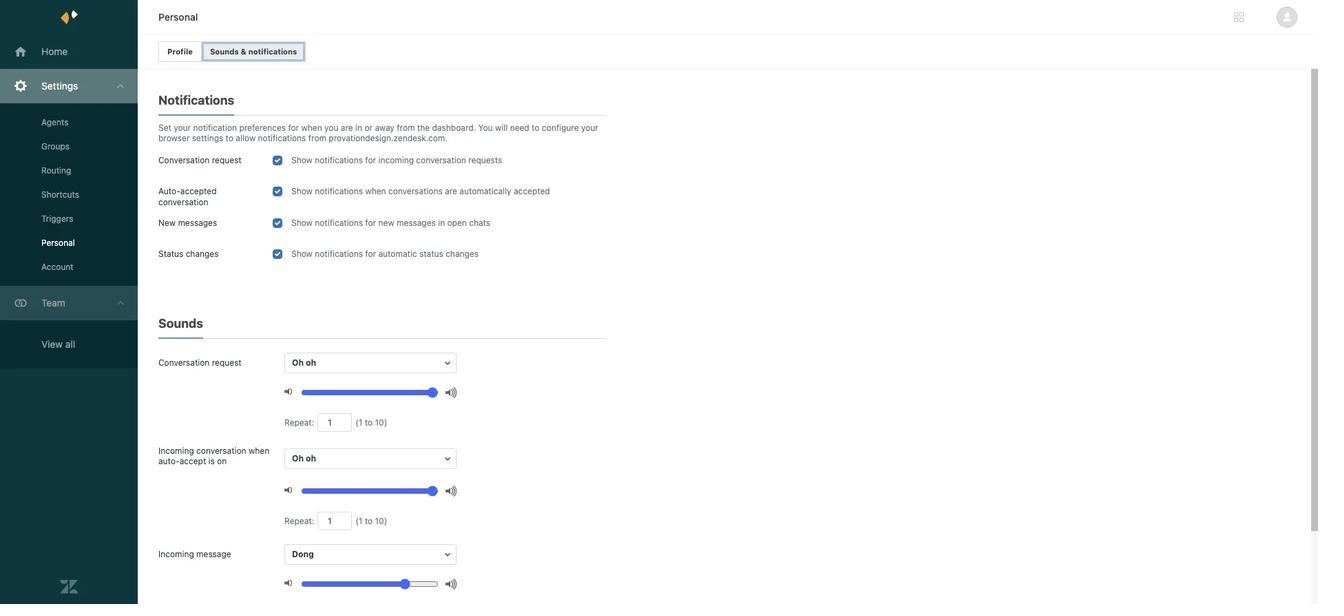 Task type: describe. For each thing, give the bounding box(es) containing it.
for for automatic
[[365, 249, 376, 259]]

incoming for incoming conversation when auto-accept is on
[[158, 446, 194, 456]]

sounds for sounds & notifications
[[210, 47, 239, 56]]

new
[[379, 218, 394, 228]]

status
[[158, 249, 183, 259]]

in inside set your notification preferences for when you are in or away from the dashboard. you will need to configure your browser settings to allow notifications from provationdesign.zendesk.com.
[[356, 123, 362, 133]]

show for show notifications when conversations are automatically accepted
[[291, 186, 313, 196]]

away
[[375, 123, 395, 133]]

conversation for incoming
[[158, 358, 210, 368]]

conversation for status
[[158, 155, 210, 165]]

request for show
[[212, 155, 242, 165]]

conversations
[[388, 186, 443, 196]]

will
[[495, 123, 508, 133]]

profile button
[[158, 41, 202, 62]]

2 repeat: from the top
[[285, 516, 314, 526]]

auto-accepted conversation
[[158, 186, 217, 207]]

2 (1 from the top
[[356, 516, 363, 526]]

accept
[[180, 456, 206, 466]]

routing
[[41, 165, 71, 176]]

1 horizontal spatial from
[[397, 123, 415, 133]]

oh for incoming conversation when auto-accept is on
[[306, 453, 316, 464]]

for for new
[[365, 218, 376, 228]]

message
[[196, 549, 231, 559]]

2 10) from the top
[[375, 516, 387, 526]]

1 your from the left
[[174, 123, 191, 133]]

dashboard.
[[432, 123, 476, 133]]

show notifications for automatic status changes
[[291, 249, 479, 259]]

or
[[365, 123, 373, 133]]

notifications for show notifications for new messages in open chats
[[315, 218, 363, 228]]

show notifications when conversations are automatically accepted
[[291, 186, 550, 196]]

show notifications for incoming conversation requests
[[291, 155, 502, 165]]

incoming
[[379, 155, 414, 165]]

zendesk products image
[[1235, 12, 1244, 22]]

show for show notifications for new messages in open chats
[[291, 218, 313, 228]]

oh for incoming conversation when auto-accept is on
[[292, 453, 304, 464]]

oh for conversation request
[[292, 358, 304, 368]]

for for incoming
[[365, 155, 376, 165]]

groups
[[41, 141, 70, 152]]

2 changes from the left
[[446, 249, 479, 259]]

oh oh for incoming conversation when auto-accept is on
[[292, 453, 316, 464]]

1 horizontal spatial in
[[438, 218, 445, 228]]

allow
[[236, 133, 256, 143]]

0 vertical spatial personal
[[158, 11, 198, 23]]

sounds & notifications
[[210, 47, 297, 56]]

when inside set your notification preferences for when you are in or away from the dashboard. you will need to configure your browser settings to allow notifications from provationdesign.zendesk.com.
[[301, 123, 322, 133]]

configure
[[542, 123, 579, 133]]

when for incoming conversation when auto-accept is on
[[249, 446, 269, 456]]

team
[[41, 297, 65, 309]]

need
[[510, 123, 530, 133]]

auto-
[[158, 186, 180, 196]]

oh for conversation request
[[306, 358, 316, 368]]

open
[[447, 218, 467, 228]]

1 messages from the left
[[178, 218, 217, 228]]

profile
[[167, 47, 193, 56]]

1 repeat: from the top
[[285, 417, 314, 428]]

1 horizontal spatial are
[[445, 186, 457, 196]]

the
[[417, 123, 430, 133]]

chats
[[469, 218, 491, 228]]



Task type: vqa. For each thing, say whether or not it's contained in the screenshot.
bottom Urgent
no



Task type: locate. For each thing, give the bounding box(es) containing it.
view
[[41, 338, 63, 350]]

oh
[[292, 358, 304, 368], [292, 453, 304, 464]]

0 horizontal spatial your
[[174, 123, 191, 133]]

conversation right auto-
[[196, 446, 246, 456]]

1 conversation request from the top
[[158, 155, 242, 165]]

1 horizontal spatial personal
[[158, 11, 198, 23]]

0 horizontal spatial in
[[356, 123, 362, 133]]

2 show from the top
[[291, 186, 313, 196]]

messages
[[178, 218, 217, 228], [397, 218, 436, 228]]

oh oh
[[292, 358, 316, 368], [292, 453, 316, 464]]

request for oh
[[212, 358, 242, 368]]

0 vertical spatial conversation request
[[158, 155, 242, 165]]

1 oh from the top
[[292, 358, 304, 368]]

account
[[41, 262, 73, 272]]

10)
[[375, 417, 387, 428], [375, 516, 387, 526]]

1 oh oh from the top
[[292, 358, 316, 368]]

auto-
[[158, 456, 180, 466]]

in
[[356, 123, 362, 133], [438, 218, 445, 228]]

notifications
[[249, 47, 297, 56], [258, 133, 306, 143], [315, 155, 363, 165], [315, 186, 363, 196], [315, 218, 363, 228], [315, 249, 363, 259]]

conversation
[[416, 155, 466, 165], [158, 197, 208, 207], [196, 446, 246, 456]]

1 vertical spatial request
[[212, 358, 242, 368]]

conversation request for changes
[[158, 155, 242, 165]]

notifications down you
[[315, 155, 363, 165]]

1 show from the top
[[291, 155, 313, 165]]

1 horizontal spatial when
[[301, 123, 322, 133]]

when up the new
[[365, 186, 386, 196]]

2 incoming from the top
[[158, 549, 194, 559]]

notifications for show notifications when conversations are automatically accepted
[[315, 186, 363, 196]]

incoming for incoming message
[[158, 549, 194, 559]]

for left the new
[[365, 218, 376, 228]]

1 vertical spatial (1
[[356, 516, 363, 526]]

are up the open
[[445, 186, 457, 196]]

1 vertical spatial incoming
[[158, 549, 194, 559]]

2 (1 to 10) from the top
[[356, 516, 387, 526]]

2 vertical spatial when
[[249, 446, 269, 456]]

1 (1 to 10) from the top
[[356, 417, 387, 428]]

0 horizontal spatial sounds
[[158, 316, 203, 331]]

automatic
[[379, 249, 417, 259]]

in left the open
[[438, 218, 445, 228]]

1 vertical spatial 10)
[[375, 516, 387, 526]]

1 vertical spatial sounds
[[158, 316, 203, 331]]

0 vertical spatial (1
[[356, 417, 363, 428]]

changes
[[186, 249, 219, 259], [446, 249, 479, 259]]

oh oh for conversation request
[[292, 358, 316, 368]]

1 horizontal spatial changes
[[446, 249, 479, 259]]

2 vertical spatial conversation
[[196, 446, 246, 456]]

3 show from the top
[[291, 218, 313, 228]]

notifications right allow
[[258, 133, 306, 143]]

2 your from the left
[[581, 123, 599, 133]]

when
[[301, 123, 322, 133], [365, 186, 386, 196], [249, 446, 269, 456]]

set your notification preferences for when you are in or away from the dashboard. you will need to configure your browser settings to allow notifications from provationdesign.zendesk.com.
[[158, 123, 599, 143]]

incoming
[[158, 446, 194, 456], [158, 549, 194, 559]]

1 changes from the left
[[186, 249, 219, 259]]

status
[[419, 249, 444, 259]]

conversation request
[[158, 155, 242, 165], [158, 358, 242, 368]]

conversation inside auto-accepted conversation
[[158, 197, 208, 207]]

incoming conversation when auto-accept is on
[[158, 446, 269, 466]]

&
[[241, 47, 247, 56]]

1 accepted from the left
[[180, 186, 217, 196]]

0 vertical spatial are
[[341, 123, 353, 133]]

0 vertical spatial oh
[[306, 358, 316, 368]]

sounds inside button
[[210, 47, 239, 56]]

shortcuts
[[41, 189, 79, 200]]

sounds & notifications button
[[201, 41, 306, 62]]

is
[[208, 456, 215, 466]]

when right on
[[249, 446, 269, 456]]

settings
[[192, 133, 223, 143]]

notifications left the new
[[315, 218, 363, 228]]

conversation down dashboard. on the left top of page
[[416, 155, 466, 165]]

0 horizontal spatial personal
[[41, 238, 75, 248]]

notifications inside button
[[249, 47, 297, 56]]

show for show notifications for automatic status changes
[[291, 249, 313, 259]]

agents
[[41, 117, 69, 127]]

triggers
[[41, 214, 73, 224]]

automatically
[[460, 186, 512, 196]]

2 request from the top
[[212, 358, 242, 368]]

1 horizontal spatial sounds
[[210, 47, 239, 56]]

request
[[212, 155, 242, 165], [212, 358, 242, 368]]

repeat:
[[285, 417, 314, 428], [285, 516, 314, 526]]

1 horizontal spatial accepted
[[514, 186, 550, 196]]

requests
[[469, 155, 502, 165]]

incoming left message
[[158, 549, 194, 559]]

your right configure
[[581, 123, 599, 133]]

for left automatic
[[365, 249, 376, 259]]

1 oh from the top
[[306, 358, 316, 368]]

1 vertical spatial repeat:
[[285, 516, 314, 526]]

for inside set your notification preferences for when you are in or away from the dashboard. you will need to configure your browser settings to allow notifications from provationdesign.zendesk.com.
[[288, 123, 299, 133]]

new
[[158, 218, 176, 228]]

0 vertical spatial oh oh
[[292, 358, 316, 368]]

conversation
[[158, 155, 210, 165], [158, 358, 210, 368]]

accepted right automatically
[[514, 186, 550, 196]]

when for show notifications when conversations are automatically accepted
[[365, 186, 386, 196]]

1 vertical spatial conversation request
[[158, 358, 242, 368]]

provationdesign.zendesk.com.
[[329, 133, 448, 143]]

None range field
[[301, 386, 439, 399], [301, 485, 439, 497], [301, 578, 439, 590], [301, 386, 439, 399], [301, 485, 439, 497], [301, 578, 439, 590]]

notifications inside set your notification preferences for when you are in or away from the dashboard. you will need to configure your browser settings to allow notifications from provationdesign.zendesk.com.
[[258, 133, 306, 143]]

0 vertical spatial (1 to 10)
[[356, 417, 387, 428]]

1 vertical spatial conversation
[[158, 197, 208, 207]]

0 vertical spatial conversation
[[158, 155, 210, 165]]

1 horizontal spatial messages
[[397, 218, 436, 228]]

2 oh from the top
[[292, 453, 304, 464]]

0 vertical spatial in
[[356, 123, 362, 133]]

messages down auto-accepted conversation
[[178, 218, 217, 228]]

0 horizontal spatial when
[[249, 446, 269, 456]]

to
[[532, 123, 540, 133], [226, 133, 234, 143], [365, 417, 373, 428], [365, 516, 373, 526]]

1 request from the top
[[212, 155, 242, 165]]

for left incoming
[[365, 155, 376, 165]]

notifications for show notifications for incoming conversation requests
[[315, 155, 363, 165]]

are
[[341, 123, 353, 133], [445, 186, 457, 196]]

None number field
[[318, 413, 352, 432], [318, 512, 352, 530], [318, 413, 352, 432], [318, 512, 352, 530]]

browser
[[158, 133, 190, 143]]

when inside incoming conversation when auto-accept is on
[[249, 446, 269, 456]]

dong
[[292, 549, 314, 559]]

personal up the profile
[[158, 11, 198, 23]]

incoming message
[[158, 549, 231, 559]]

4 show from the top
[[291, 249, 313, 259]]

from
[[397, 123, 415, 133], [308, 133, 327, 143]]

0 horizontal spatial from
[[308, 133, 327, 143]]

2 conversation request from the top
[[158, 358, 242, 368]]

0 horizontal spatial are
[[341, 123, 353, 133]]

(1 to 10)
[[356, 417, 387, 428], [356, 516, 387, 526]]

accepted up the new messages
[[180, 186, 217, 196]]

from left the
[[397, 123, 415, 133]]

1 conversation from the top
[[158, 155, 210, 165]]

new messages
[[158, 218, 217, 228]]

0 vertical spatial sounds
[[210, 47, 239, 56]]

2 accepted from the left
[[514, 186, 550, 196]]

show
[[291, 155, 313, 165], [291, 186, 313, 196], [291, 218, 313, 228], [291, 249, 313, 259]]

0 vertical spatial incoming
[[158, 446, 194, 456]]

conversation inside incoming conversation when auto-accept is on
[[196, 446, 246, 456]]

0 vertical spatial repeat:
[[285, 417, 314, 428]]

0 horizontal spatial messages
[[178, 218, 217, 228]]

home
[[41, 45, 68, 57]]

1 vertical spatial oh
[[306, 453, 316, 464]]

2 oh oh from the top
[[292, 453, 316, 464]]

2 oh from the top
[[306, 453, 316, 464]]

in left or
[[356, 123, 362, 133]]

1 vertical spatial oh
[[292, 453, 304, 464]]

1 vertical spatial oh oh
[[292, 453, 316, 464]]

0 vertical spatial when
[[301, 123, 322, 133]]

all
[[65, 338, 75, 350]]

accepted
[[180, 186, 217, 196], [514, 186, 550, 196]]

are right you
[[341, 123, 353, 133]]

1 vertical spatial personal
[[41, 238, 75, 248]]

messages right the new
[[397, 218, 436, 228]]

from left or
[[308, 133, 327, 143]]

0 vertical spatial 10)
[[375, 417, 387, 428]]

1 (1 from the top
[[356, 417, 363, 428]]

conversation request for conversation
[[158, 358, 242, 368]]

your
[[174, 123, 191, 133], [581, 123, 599, 133]]

1 vertical spatial in
[[438, 218, 445, 228]]

for right the preferences
[[288, 123, 299, 133]]

notifications left automatic
[[315, 249, 363, 259]]

sounds for sounds
[[158, 316, 203, 331]]

0 horizontal spatial accepted
[[180, 186, 217, 196]]

1 incoming from the top
[[158, 446, 194, 456]]

changes right the status
[[446, 249, 479, 259]]

on
[[217, 456, 227, 466]]

notifications right '&' on the top left of page
[[249, 47, 297, 56]]

changes right status
[[186, 249, 219, 259]]

notifications up show notifications for new messages in open chats
[[315, 186, 363, 196]]

0 vertical spatial oh
[[292, 358, 304, 368]]

1 vertical spatial when
[[365, 186, 386, 196]]

1 vertical spatial conversation
[[158, 358, 210, 368]]

1 vertical spatial (1 to 10)
[[356, 516, 387, 526]]

settings
[[41, 80, 78, 92]]

(1
[[356, 417, 363, 428], [356, 516, 363, 526]]

set
[[158, 123, 171, 133]]

2 conversation from the top
[[158, 358, 210, 368]]

when left you
[[301, 123, 322, 133]]

conversation down auto-
[[158, 197, 208, 207]]

accepted inside auto-accepted conversation
[[180, 186, 217, 196]]

show for show notifications for incoming conversation requests
[[291, 155, 313, 165]]

you
[[479, 123, 493, 133]]

notification
[[193, 123, 237, 133]]

0 vertical spatial request
[[212, 155, 242, 165]]

notifications
[[158, 93, 234, 107]]

personal up account
[[41, 238, 75, 248]]

view all
[[41, 338, 75, 350]]

oh
[[306, 358, 316, 368], [306, 453, 316, 464]]

sounds
[[210, 47, 239, 56], [158, 316, 203, 331]]

2 messages from the left
[[397, 218, 436, 228]]

2 horizontal spatial when
[[365, 186, 386, 196]]

incoming left is
[[158, 446, 194, 456]]

for
[[288, 123, 299, 133], [365, 155, 376, 165], [365, 218, 376, 228], [365, 249, 376, 259]]

incoming inside incoming conversation when auto-accept is on
[[158, 446, 194, 456]]

1 horizontal spatial your
[[581, 123, 599, 133]]

preferences
[[239, 123, 286, 133]]

status changes
[[158, 249, 219, 259]]

1 vertical spatial are
[[445, 186, 457, 196]]

your right set
[[174, 123, 191, 133]]

show notifications for new messages in open chats
[[291, 218, 491, 228]]

are inside set your notification preferences for when you are in or away from the dashboard. you will need to configure your browser settings to allow notifications from provationdesign.zendesk.com.
[[341, 123, 353, 133]]

you
[[325, 123, 339, 133]]

personal
[[158, 11, 198, 23], [41, 238, 75, 248]]

0 vertical spatial conversation
[[416, 155, 466, 165]]

1 10) from the top
[[375, 417, 387, 428]]

notifications for show notifications for automatic status changes
[[315, 249, 363, 259]]

0 horizontal spatial changes
[[186, 249, 219, 259]]



